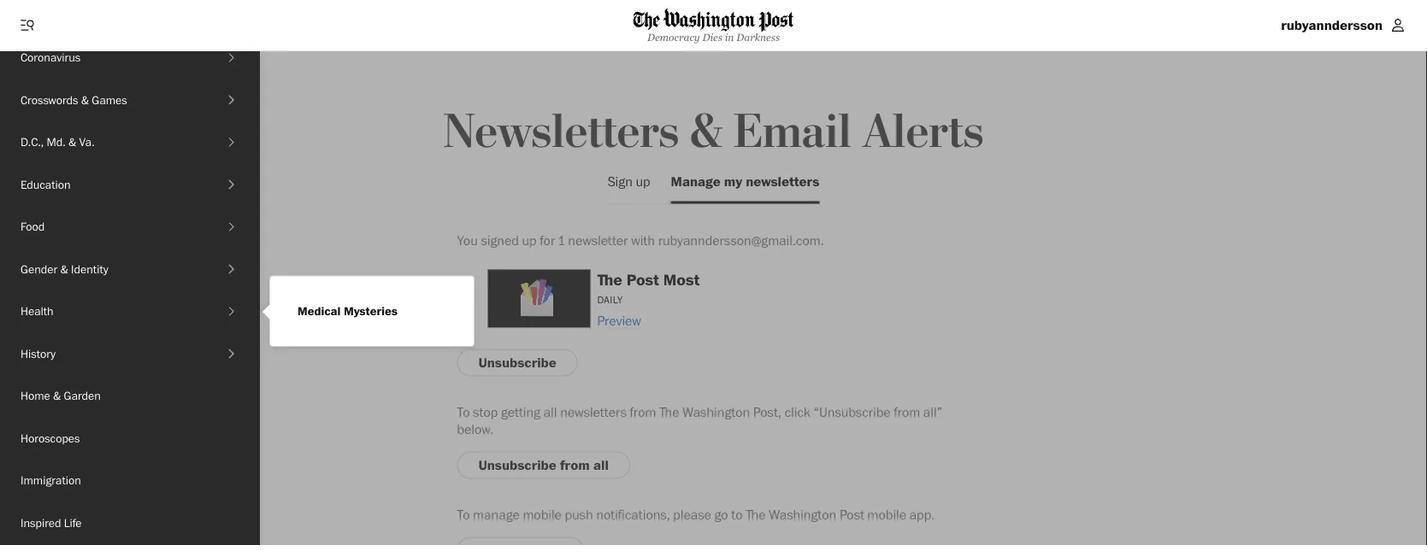 Task type: vqa. For each thing, say whether or not it's contained in the screenshot.
D.C., Md. & Va. on the top left
yes



Task type: locate. For each thing, give the bounding box(es) containing it.
post inside "the post most daily preview"
[[627, 270, 659, 289]]

notifications,
[[596, 507, 670, 523]]

newsletters
[[443, 103, 679, 161]]

you
[[457, 232, 478, 249]]

to up below.
[[457, 404, 470, 421]]

identity
[[71, 262, 108, 276]]

from
[[630, 404, 656, 421], [894, 404, 920, 421], [560, 457, 590, 474]]

newsletters
[[746, 173, 819, 189], [560, 404, 627, 421]]

the post most daily preview
[[597, 270, 700, 329]]

1 vertical spatial to
[[457, 507, 470, 523]]

& right home
[[53, 389, 61, 403]]

1 vertical spatial washington
[[769, 507, 836, 523]]

1 horizontal spatial newsletters
[[746, 173, 819, 189]]

& right gender
[[60, 262, 68, 276]]

primary element
[[0, 0, 1427, 51]]

0 horizontal spatial the
[[597, 270, 622, 289]]

inspired
[[21, 516, 61, 530]]

manage my newsletters
[[671, 173, 819, 189]]

1 horizontal spatial up
[[636, 173, 650, 189]]

history
[[21, 346, 56, 361]]

0 horizontal spatial mobile
[[523, 507, 562, 523]]

mobile left push
[[523, 507, 562, 523]]

below.
[[457, 421, 494, 438]]

medical
[[298, 304, 341, 319]]

up inside 'link'
[[636, 173, 650, 189]]

2 horizontal spatial the
[[746, 507, 766, 523]]

history link
[[0, 333, 224, 375]]

manage
[[473, 507, 520, 523]]

medical mysteries
[[298, 304, 398, 319]]

2 unsubscribe from the top
[[478, 457, 556, 474]]

1 horizontal spatial post
[[840, 507, 864, 523]]

mobile left app.
[[868, 507, 906, 523]]

& for games
[[81, 92, 89, 107]]

washington right to
[[769, 507, 836, 523]]

newsletters right getting
[[560, 404, 627, 421]]

in
[[725, 31, 734, 43]]

.
[[821, 232, 824, 249]]

getting
[[501, 404, 540, 421]]

newsletters inside to stop getting all newsletters from the washington post, click "unsubscribe from all" below.
[[560, 404, 627, 421]]

garden
[[64, 389, 101, 403]]

democracy
[[647, 31, 700, 43]]

sign up
[[608, 173, 650, 189]]

mobile
[[523, 507, 562, 523], [868, 507, 906, 523]]

& left va.
[[68, 135, 76, 149]]

education
[[21, 177, 71, 192]]

sign
[[608, 173, 633, 189]]

0 vertical spatial newsletters
[[746, 173, 819, 189]]

my
[[724, 173, 742, 189]]

0 vertical spatial unsubscribe
[[478, 354, 556, 371]]

inspired life link
[[0, 502, 260, 544]]

d.c., md. & va.
[[21, 135, 95, 149]]

games
[[92, 92, 127, 107]]

from inside button
[[560, 457, 590, 474]]

1 to from the top
[[457, 404, 470, 421]]

preview link
[[597, 312, 641, 329]]

up right the sign
[[636, 173, 650, 189]]

2 mobile from the left
[[868, 507, 906, 523]]

gender
[[21, 262, 58, 276]]

darkness
[[736, 31, 780, 43]]

0 horizontal spatial newsletters
[[560, 404, 627, 421]]

unsubscribe
[[478, 354, 556, 371], [478, 457, 556, 474]]

0 vertical spatial to
[[457, 404, 470, 421]]

gender & identity
[[21, 262, 108, 276]]

daily
[[597, 293, 623, 306]]

0 vertical spatial washington
[[682, 404, 750, 421]]

1 vertical spatial up
[[522, 232, 537, 249]]

1 vertical spatial unsubscribe
[[478, 457, 556, 474]]

crosswords & games
[[21, 92, 127, 107]]

0 horizontal spatial washington
[[682, 404, 750, 421]]

post left most
[[627, 270, 659, 289]]

2 vertical spatial the
[[746, 507, 766, 523]]

immigration link
[[0, 460, 260, 502]]

rubyanndersson button
[[1274, 12, 1413, 39]]

sign up link
[[608, 159, 650, 204]]

health
[[21, 304, 54, 319]]

1 vertical spatial the
[[659, 404, 679, 421]]

0 vertical spatial the
[[597, 270, 622, 289]]

app.
[[910, 507, 935, 523]]

unsubscribe down getting
[[478, 457, 556, 474]]

push
[[565, 507, 593, 523]]

& left the games
[[81, 92, 89, 107]]

the
[[597, 270, 622, 289], [659, 404, 679, 421], [746, 507, 766, 523]]

dies
[[702, 31, 722, 43]]

all inside button
[[593, 457, 609, 474]]

inspired life
[[21, 516, 82, 530]]

1 vertical spatial post
[[840, 507, 864, 523]]

2 to from the top
[[457, 507, 470, 523]]

please
[[673, 507, 711, 523]]

post
[[627, 270, 659, 289], [840, 507, 864, 523]]

to stop getting all newsletters from the washington post, click "unsubscribe from all" below.
[[457, 404, 942, 438]]

food link
[[0, 206, 224, 248]]

all
[[544, 404, 557, 421], [593, 457, 609, 474]]

democracy dies in darkness
[[647, 31, 780, 43]]

preview
[[597, 312, 641, 329]]

manage my newsletters link
[[671, 161, 819, 204]]

up
[[636, 173, 650, 189], [522, 232, 537, 249]]

all right getting
[[544, 404, 557, 421]]

alerts
[[863, 103, 984, 161]]

& up manage
[[690, 103, 722, 161]]

unsubscribe up getting
[[478, 354, 556, 371]]

all up notifications, on the left bottom of page
[[593, 457, 609, 474]]

1 vertical spatial all
[[593, 457, 609, 474]]

horoscopes
[[21, 431, 80, 445]]

unsubscribe inside button
[[478, 354, 556, 371]]

washington inside to stop getting all newsletters from the washington post, click "unsubscribe from all" below.
[[682, 404, 750, 421]]

1 horizontal spatial the
[[659, 404, 679, 421]]

unsubscribe inside button
[[478, 457, 556, 474]]

0 vertical spatial post
[[627, 270, 659, 289]]

0 horizontal spatial all
[[544, 404, 557, 421]]

1 horizontal spatial from
[[630, 404, 656, 421]]

home & garden link
[[0, 375, 260, 417]]

1 horizontal spatial all
[[593, 457, 609, 474]]

0 vertical spatial up
[[636, 173, 650, 189]]

up left for
[[522, 232, 537, 249]]

0 horizontal spatial post
[[627, 270, 659, 289]]

0 vertical spatial all
[[544, 404, 557, 421]]

washington left post,
[[682, 404, 750, 421]]

signed
[[481, 232, 519, 249]]

medical mysteries dialog
[[260, 276, 475, 347]]

rubyanndersson
[[1281, 17, 1383, 33]]

unsubscribe for unsubscribe
[[478, 354, 556, 371]]

to manage mobile push notifications, please go to the washington post mobile app.
[[457, 507, 935, 523]]

post left app.
[[840, 507, 864, 523]]

to left manage
[[457, 507, 470, 523]]

1 unsubscribe from the top
[[478, 354, 556, 371]]

to inside to stop getting all newsletters from the washington post, click "unsubscribe from all" below.
[[457, 404, 470, 421]]

health link
[[0, 290, 224, 333]]

1 horizontal spatial mobile
[[868, 507, 906, 523]]

washington
[[682, 404, 750, 421], [769, 507, 836, 523]]

1 vertical spatial newsletters
[[560, 404, 627, 421]]

&
[[81, 92, 89, 107], [690, 103, 722, 161], [68, 135, 76, 149], [60, 262, 68, 276], [53, 389, 61, 403]]

newsletters right my
[[746, 173, 819, 189]]

you signed up for 1 newsletter with rubyanndersson@gmail.com .
[[457, 232, 824, 249]]

& for identity
[[60, 262, 68, 276]]

0 horizontal spatial from
[[560, 457, 590, 474]]

to for to manage mobile push notifications, please go to the washington post mobile app.
[[457, 507, 470, 523]]

education link
[[0, 163, 224, 206]]



Task type: describe. For each thing, give the bounding box(es) containing it.
md.
[[47, 135, 66, 149]]

click
[[785, 404, 811, 421]]

rubyanndersson@gmail.com
[[658, 232, 821, 249]]

unsubscribe button
[[457, 349, 578, 377]]

stop
[[473, 404, 498, 421]]

the inside "the post most daily preview"
[[597, 270, 622, 289]]

unsubscribe from all
[[478, 457, 609, 474]]

1 horizontal spatial washington
[[769, 507, 836, 523]]

0 horizontal spatial up
[[522, 232, 537, 249]]

newsletter
[[568, 232, 628, 249]]

most
[[663, 270, 700, 289]]

democracy dies in darkness link
[[633, 8, 794, 43]]

newsletters & email alerts
[[443, 103, 984, 161]]

tagline, democracy dies in darkness element
[[633, 31, 794, 43]]

coronavirus
[[21, 50, 80, 65]]

food
[[21, 219, 45, 234]]

crosswords & games link
[[0, 79, 224, 121]]

coronavirus link
[[0, 36, 224, 79]]

home
[[21, 389, 50, 403]]

gender & identity link
[[0, 248, 224, 290]]

with
[[631, 232, 655, 249]]

the washington post homepage. image
[[633, 8, 794, 32]]

manage
[[671, 173, 721, 189]]

all"
[[923, 404, 942, 421]]

unsubscribe from all button
[[457, 452, 630, 479]]

unsubscribe for unsubscribe from all
[[478, 457, 556, 474]]

sections navigation element
[[0, 36, 260, 546]]

to for to stop getting all newsletters from the washington post, click "unsubscribe from all" below.
[[457, 404, 470, 421]]

home & garden
[[21, 389, 101, 403]]

crosswords
[[21, 92, 78, 107]]

"unsubscribe
[[814, 404, 891, 421]]

horoscopes link
[[0, 417, 260, 460]]

the inside to stop getting all newsletters from the washington post, click "unsubscribe from all" below.
[[659, 404, 679, 421]]

medical mysteries link
[[284, 290, 411, 333]]

all inside to stop getting all newsletters from the washington post, click "unsubscribe from all" below.
[[544, 404, 557, 421]]

va.
[[79, 135, 95, 149]]

mysteries
[[344, 304, 398, 319]]

d.c., md. & va. link
[[0, 121, 224, 163]]

go
[[714, 507, 728, 523]]

to
[[731, 507, 743, 523]]

2 horizontal spatial from
[[894, 404, 920, 421]]

d.c.,
[[21, 135, 44, 149]]

& for email
[[690, 103, 722, 161]]

& inside 'link'
[[68, 135, 76, 149]]

email
[[733, 103, 852, 161]]

& for garden
[[53, 389, 61, 403]]

post,
[[753, 404, 781, 421]]

1
[[558, 232, 565, 249]]

immigration
[[21, 473, 81, 488]]

search and browse sections image
[[19, 17, 36, 34]]

life
[[64, 516, 82, 530]]

1 mobile from the left
[[523, 507, 562, 523]]

for
[[540, 232, 555, 249]]



